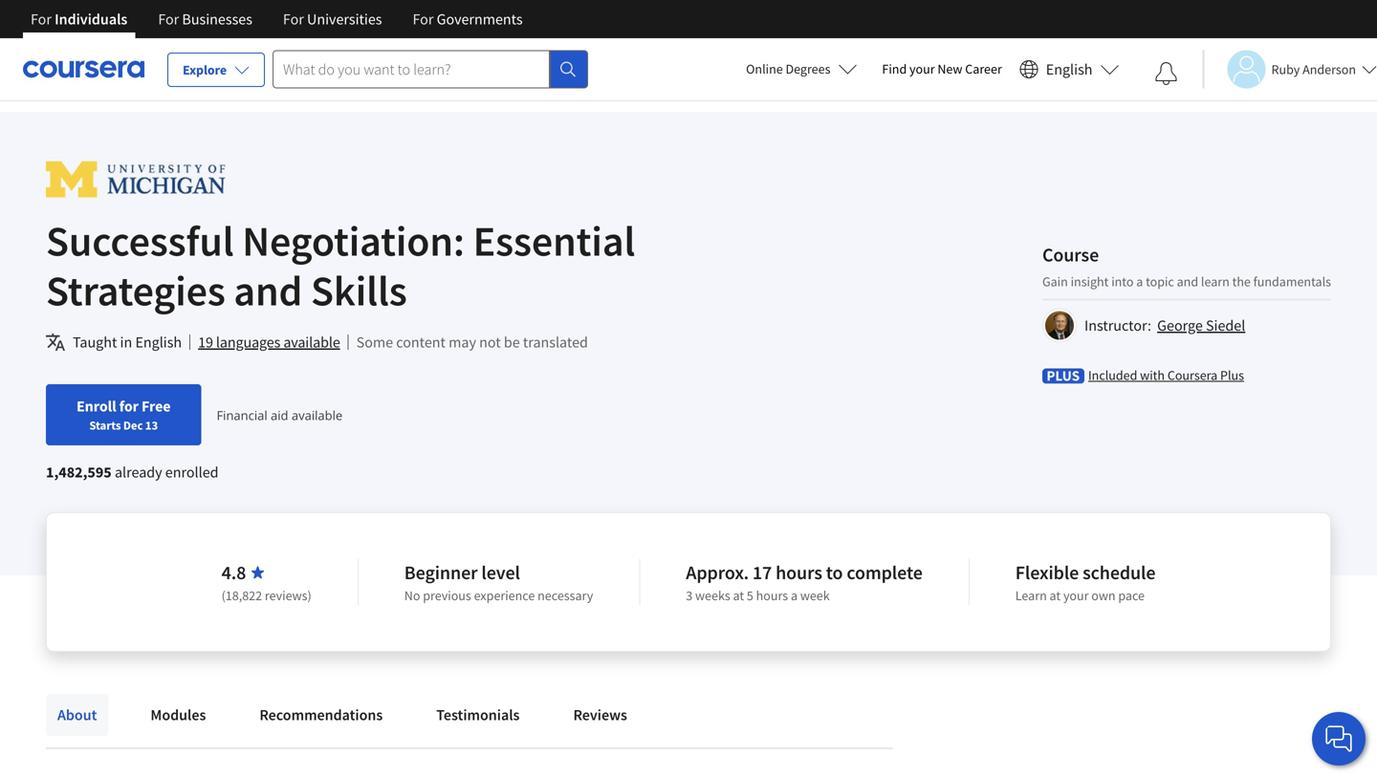 Task type: locate. For each thing, give the bounding box(es) containing it.
0 horizontal spatial and
[[234, 264, 303, 317]]

find your new career link
[[873, 57, 1012, 81]]

1,482,595 already enrolled
[[46, 463, 219, 482]]

1 business from the left
[[168, 82, 217, 99]]

george siedel image
[[1045, 311, 1074, 340]]

business
[[168, 82, 217, 99], [248, 82, 297, 99]]

ruby anderson
[[1272, 61, 1356, 78]]

business down explore
[[168, 82, 217, 99]]

business inside 'link'
[[168, 82, 217, 99]]

13
[[145, 418, 158, 433]]

0 horizontal spatial business
[[168, 82, 217, 99]]

in
[[120, 333, 132, 352]]

1 horizontal spatial english
[[1046, 60, 1093, 79]]

explore
[[183, 61, 227, 78]]

3 for from the left
[[283, 10, 304, 29]]

a left week
[[791, 587, 798, 604]]

4 for from the left
[[413, 10, 434, 29]]

1 vertical spatial english
[[135, 333, 182, 352]]

19
[[198, 333, 213, 352]]

languages
[[216, 333, 280, 352]]

chat with us image
[[1324, 724, 1354, 755]]

2 business from the left
[[248, 82, 297, 99]]

aid
[[271, 407, 288, 424]]

for left 'individuals'
[[31, 10, 52, 29]]

business left essentials
[[248, 82, 297, 99]]

may
[[449, 333, 476, 352]]

1,482,595
[[46, 463, 112, 482]]

strategies
[[46, 264, 225, 317]]

for for businesses
[[158, 10, 179, 29]]

english right career
[[1046, 60, 1093, 79]]

your
[[910, 60, 935, 77], [1064, 587, 1089, 604]]

hours up week
[[776, 561, 822, 585]]

degrees
[[786, 60, 831, 77]]

beginner level no previous experience necessary
[[404, 561, 593, 604]]

starts
[[89, 418, 121, 433]]

19 languages available
[[198, 333, 340, 352]]

1 horizontal spatial and
[[1177, 273, 1199, 290]]

modules
[[151, 706, 206, 725]]

a
[[1136, 273, 1143, 290], [791, 587, 798, 604]]

at inside flexible schedule learn at your own pace
[[1050, 587, 1061, 604]]

not
[[479, 333, 501, 352]]

0 vertical spatial your
[[910, 60, 935, 77]]

a right into
[[1136, 273, 1143, 290]]

2 for from the left
[[158, 10, 179, 29]]

1 for from the left
[[31, 10, 52, 29]]

at
[[733, 587, 744, 604], [1050, 587, 1061, 604]]

flexible schedule learn at your own pace
[[1016, 561, 1156, 604]]

2 at from the left
[[1050, 587, 1061, 604]]

at left 5
[[733, 587, 744, 604]]

ruby
[[1272, 61, 1300, 78]]

complete
[[847, 561, 923, 585]]

1 horizontal spatial business
[[248, 82, 297, 99]]

taught in english
[[73, 333, 182, 352]]

business link
[[160, 74, 225, 108]]

businesses
[[182, 10, 252, 29]]

1 at from the left
[[733, 587, 744, 604]]

1 horizontal spatial your
[[1064, 587, 1089, 604]]

for for governments
[[413, 10, 434, 29]]

for
[[119, 397, 139, 416]]

1 vertical spatial a
[[791, 587, 798, 604]]

ruby anderson button
[[1203, 50, 1377, 88]]

0 vertical spatial a
[[1136, 273, 1143, 290]]

coursera
[[1168, 367, 1218, 384]]

and up 19 languages available button
[[234, 264, 303, 317]]

for left universities
[[283, 10, 304, 29]]

some
[[356, 333, 393, 352]]

0 vertical spatial hours
[[776, 561, 822, 585]]

testimonials
[[436, 706, 520, 725]]

siedel
[[1206, 316, 1246, 335]]

0 vertical spatial english
[[1046, 60, 1093, 79]]

learn
[[1201, 273, 1230, 290]]

included with coursera plus link
[[1088, 366, 1244, 385]]

1 horizontal spatial a
[[1136, 273, 1143, 290]]

for
[[31, 10, 52, 29], [158, 10, 179, 29], [283, 10, 304, 29], [413, 10, 434, 29]]

for for universities
[[283, 10, 304, 29]]

available for 19 languages available
[[283, 333, 340, 352]]

at right learn
[[1050, 587, 1061, 604]]

your right find
[[910, 60, 935, 77]]

level
[[481, 561, 520, 585]]

available for financial aid available
[[292, 407, 343, 424]]

and right topic
[[1177, 273, 1199, 290]]

taught
[[73, 333, 117, 352]]

for left businesses
[[158, 10, 179, 29]]

for universities
[[283, 10, 382, 29]]

1 vertical spatial your
[[1064, 587, 1089, 604]]

available right aid
[[292, 407, 343, 424]]

hours right 5
[[756, 587, 788, 604]]

your left "own"
[[1064, 587, 1089, 604]]

browse link
[[88, 74, 145, 108]]

modules link
[[139, 694, 217, 736]]

and inside the course gain insight into a topic and learn the fundamentals
[[1177, 273, 1199, 290]]

flexible
[[1016, 561, 1079, 585]]

available inside button
[[283, 333, 340, 352]]

financial aid available button
[[217, 407, 343, 424]]

your inside flexible schedule learn at your own pace
[[1064, 587, 1089, 604]]

0 horizontal spatial a
[[791, 587, 798, 604]]

weeks
[[695, 587, 730, 604]]

dec
[[123, 418, 143, 433]]

0 horizontal spatial your
[[910, 60, 935, 77]]

english
[[1046, 60, 1093, 79], [135, 333, 182, 352]]

week
[[800, 587, 830, 604]]

online degrees
[[746, 60, 831, 77]]

home image
[[48, 83, 63, 99]]

a inside the course gain insight into a topic and learn the fundamentals
[[1136, 273, 1143, 290]]

a inside approx. 17 hours to complete 3 weeks at 5 hours a week
[[791, 587, 798, 604]]

recommendations
[[260, 706, 383, 725]]

online
[[746, 60, 783, 77]]

approx. 17 hours to complete 3 weeks at 5 hours a week
[[686, 561, 923, 604]]

banner navigation
[[15, 0, 538, 38]]

for up what do you want to learn? 'text box'
[[413, 10, 434, 29]]

available left some
[[283, 333, 340, 352]]

1 vertical spatial available
[[292, 407, 343, 424]]

0 vertical spatial available
[[283, 333, 340, 352]]

to
[[826, 561, 843, 585]]

1 horizontal spatial at
[[1050, 587, 1061, 604]]

find your new career
[[882, 60, 1002, 77]]

None search field
[[273, 50, 588, 88]]

0 horizontal spatial at
[[733, 587, 744, 604]]

and
[[234, 264, 303, 317], [1177, 273, 1199, 290]]

pace
[[1118, 587, 1145, 604]]

individuals
[[55, 10, 128, 29]]

english right in
[[135, 333, 182, 352]]

course gain insight into a topic and learn the fundamentals
[[1043, 243, 1331, 290]]

approx.
[[686, 561, 749, 585]]

translated
[[523, 333, 588, 352]]

career
[[965, 60, 1002, 77]]



Task type: vqa. For each thing, say whether or not it's contained in the screenshot.


Task type: describe. For each thing, give the bounding box(es) containing it.
0 horizontal spatial english
[[135, 333, 182, 352]]

gain
[[1043, 273, 1068, 290]]

19 languages available button
[[198, 331, 340, 354]]

financial aid available
[[217, 407, 343, 424]]

no
[[404, 587, 420, 604]]

essential
[[473, 214, 635, 267]]

business for business essentials
[[248, 82, 297, 99]]

anderson
[[1303, 61, 1356, 78]]

your inside find your new career link
[[910, 60, 935, 77]]

free
[[142, 397, 171, 416]]

be
[[504, 333, 520, 352]]

george siedel link
[[1157, 316, 1246, 335]]

beginner
[[404, 561, 478, 585]]

testimonials link
[[425, 694, 531, 736]]

enroll for free starts dec 13
[[77, 397, 171, 433]]

plus
[[1220, 367, 1244, 384]]

5
[[747, 587, 754, 604]]

recommendations link
[[248, 694, 394, 736]]

find
[[882, 60, 907, 77]]

into
[[1112, 273, 1134, 290]]

online degrees button
[[731, 48, 873, 90]]

included with coursera plus
[[1088, 367, 1244, 384]]

at inside approx. 17 hours to complete 3 weeks at 5 hours a week
[[733, 587, 744, 604]]

successful
[[46, 214, 234, 267]]

negotiation:
[[242, 214, 465, 267]]

necessary
[[538, 587, 593, 604]]

some content may not be translated
[[356, 333, 588, 352]]

4.8
[[221, 561, 246, 585]]

english button
[[1012, 38, 1127, 100]]

governments
[[437, 10, 523, 29]]

the
[[1232, 273, 1251, 290]]

topic
[[1146, 273, 1174, 290]]

instructor: george siedel
[[1085, 316, 1246, 335]]

coursera plus image
[[1043, 369, 1085, 384]]

about link
[[46, 694, 108, 736]]

17
[[753, 561, 772, 585]]

for individuals
[[31, 10, 128, 29]]

with
[[1140, 367, 1165, 384]]

reviews)
[[265, 587, 312, 604]]

enroll
[[77, 397, 116, 416]]

new
[[938, 60, 963, 77]]

already
[[115, 463, 162, 482]]

browse
[[96, 82, 137, 99]]

coursera image
[[23, 54, 144, 84]]

for for individuals
[[31, 10, 52, 29]]

business essentials
[[248, 82, 355, 99]]

george
[[1157, 316, 1203, 335]]

included
[[1088, 367, 1138, 384]]

experience
[[474, 587, 535, 604]]

and inside successful negotiation: essential strategies and skills
[[234, 264, 303, 317]]

3
[[686, 587, 693, 604]]

about
[[57, 706, 97, 725]]

business for business
[[168, 82, 217, 99]]

business essentials link
[[240, 74, 363, 108]]

successful negotiation: essential strategies and skills
[[46, 214, 635, 317]]

english inside button
[[1046, 60, 1093, 79]]

reviews
[[573, 706, 627, 725]]

essentials
[[299, 82, 355, 99]]

(18,822
[[221, 587, 262, 604]]

reviews link
[[562, 694, 639, 736]]

learn
[[1016, 587, 1047, 604]]

previous
[[423, 587, 471, 604]]

for businesses
[[158, 10, 252, 29]]

university of michigan image
[[46, 158, 225, 201]]

for governments
[[413, 10, 523, 29]]

insight
[[1071, 273, 1109, 290]]

show notifications image
[[1155, 62, 1178, 85]]

course
[[1043, 243, 1099, 267]]

What do you want to learn? text field
[[273, 50, 550, 88]]

own
[[1092, 587, 1116, 604]]

1 vertical spatial hours
[[756, 587, 788, 604]]

financial
[[217, 407, 267, 424]]

enrolled
[[165, 463, 219, 482]]



